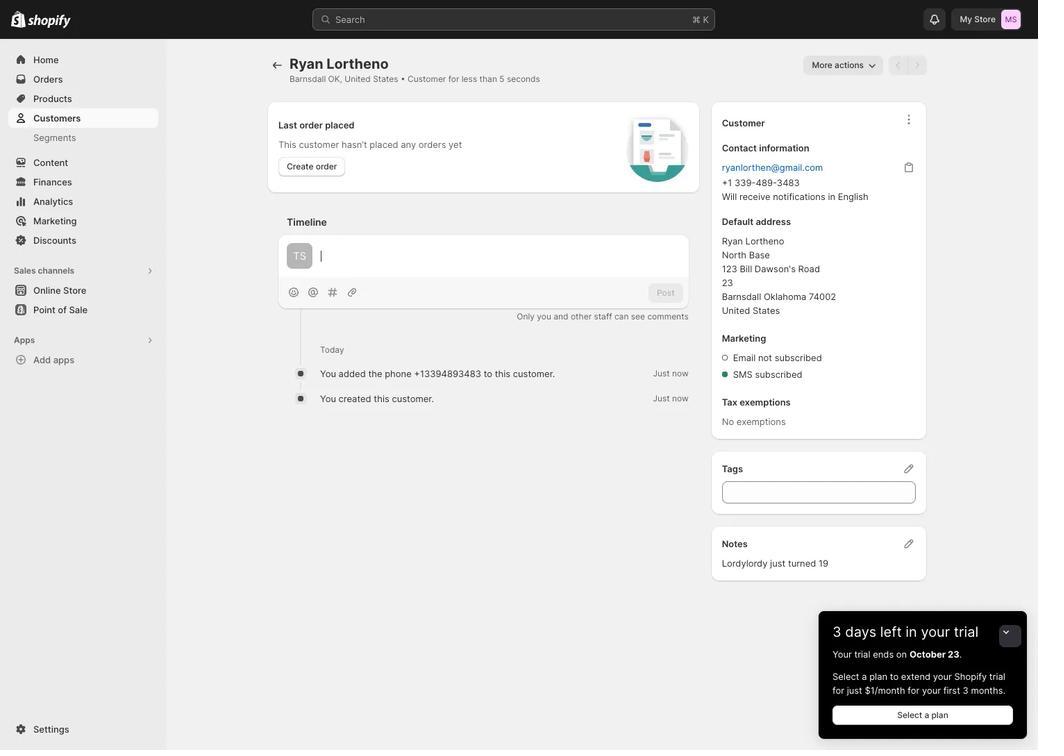Task type: locate. For each thing, give the bounding box(es) containing it.
products
[[33, 93, 72, 104]]

barnsdall down bill
[[723, 291, 762, 302]]

sms
[[734, 369, 753, 380]]

plan
[[870, 671, 888, 682], [932, 710, 949, 721]]

this customer hasn't placed any orders yet
[[279, 139, 462, 150]]

only
[[517, 312, 535, 322]]

store inside button
[[63, 285, 86, 296]]

you
[[537, 312, 552, 322]]

3 up your at the bottom right of page
[[833, 624, 842, 641]]

just left $1/month
[[848, 685, 863, 696]]

0 vertical spatial 23
[[723, 277, 734, 288]]

united right ok,
[[345, 74, 371, 84]]

discounts link
[[8, 231, 158, 250]]

0 horizontal spatial store
[[63, 285, 86, 296]]

barnsdall left ok,
[[290, 74, 326, 84]]

in left english
[[829, 191, 836, 202]]

1 vertical spatial in
[[906, 624, 918, 641]]

0 horizontal spatial ryan
[[290, 56, 324, 72]]

just now for you added the phone +13394893483 to this customer.
[[654, 369, 689, 379]]

23 right october
[[949, 649, 960, 660]]

you left added
[[320, 369, 336, 380]]

0 vertical spatial customer
[[408, 74, 446, 84]]

0 horizontal spatial a
[[863, 671, 868, 682]]

this down the
[[374, 394, 390, 405]]

post button
[[649, 283, 684, 303]]

yet
[[449, 139, 462, 150]]

for left 'less'
[[449, 74, 460, 84]]

any
[[401, 139, 416, 150]]

trial up the .
[[955, 624, 979, 641]]

1 horizontal spatial just
[[848, 685, 863, 696]]

23
[[723, 277, 734, 288], [949, 649, 960, 660]]

trial up months.
[[990, 671, 1006, 682]]

lordylordy just turned 19
[[723, 558, 829, 569]]

1 just from the top
[[654, 369, 670, 379]]

states inside the ryan lortheno north base 123 bill dawson's road 23 barnsdall oklahoma 74002 united states
[[753, 305, 781, 316]]

for down extend
[[909, 685, 920, 696]]

1 horizontal spatial store
[[975, 14, 997, 24]]

just inside select a plan to extend your shopify trial for just $1/month for your first 3 months.
[[848, 685, 863, 696]]

ryan
[[290, 56, 324, 72], [723, 236, 744, 247]]

apps button
[[8, 331, 158, 350]]

0 vertical spatial just
[[654, 369, 670, 379]]

subscribed
[[775, 352, 823, 363], [756, 369, 803, 380]]

order down customer
[[316, 161, 337, 172]]

search
[[336, 14, 365, 25]]

0 vertical spatial a
[[863, 671, 868, 682]]

1 horizontal spatial customer
[[723, 117, 766, 129]]

ryan for ryan lortheno barnsdall ok, united states • customer for less than 5 seconds
[[290, 56, 324, 72]]

customer up contact
[[723, 117, 766, 129]]

receive
[[740, 191, 771, 202]]

lortheno up ok,
[[327, 56, 389, 72]]

point
[[33, 304, 56, 316]]

marketing
[[33, 215, 77, 227], [723, 333, 767, 344]]

select inside select a plan to extend your shopify trial for just $1/month for your first 3 months.
[[833, 671, 860, 682]]

united inside the ryan lortheno north base 123 bill dawson's road 23 barnsdall oklahoma 74002 united states
[[723, 305, 751, 316]]

other
[[571, 312, 592, 322]]

exemptions for no exemptions
[[737, 416, 787, 427]]

0 vertical spatial ryan
[[290, 56, 324, 72]]

1 vertical spatial order
[[316, 161, 337, 172]]

this right +13394893483 in the left of the page
[[495, 369, 511, 380]]

0 vertical spatial to
[[484, 369, 493, 380]]

1 horizontal spatial marketing
[[723, 333, 767, 344]]

0 vertical spatial states
[[373, 74, 399, 84]]

plan for select a plan to extend your shopify trial for just $1/month for your first 3 months.
[[870, 671, 888, 682]]

you
[[320, 369, 336, 380], [320, 394, 336, 405]]

your trial ends on october 23 .
[[833, 649, 963, 660]]

customer. down phone
[[392, 394, 434, 405]]

1 horizontal spatial a
[[925, 710, 930, 721]]

1 horizontal spatial 3
[[964, 685, 969, 696]]

store right my
[[975, 14, 997, 24]]

0 horizontal spatial just
[[771, 558, 786, 569]]

1 vertical spatial trial
[[855, 649, 871, 660]]

1 horizontal spatial 23
[[949, 649, 960, 660]]

0 horizontal spatial plan
[[870, 671, 888, 682]]

a inside select a plan to extend your shopify trial for just $1/month for your first 3 months.
[[863, 671, 868, 682]]

0 horizontal spatial select
[[833, 671, 860, 682]]

lortheno for ryan lortheno barnsdall ok, united states • customer for less than 5 seconds
[[327, 56, 389, 72]]

lortheno inside ryan lortheno barnsdall ok, united states • customer for less than 5 seconds
[[327, 56, 389, 72]]

on
[[897, 649, 908, 660]]

select down select a plan to extend your shopify trial for just $1/month for your first 3 months.
[[898, 710, 923, 721]]

add
[[33, 354, 51, 366]]

0 vertical spatial in
[[829, 191, 836, 202]]

just now
[[654, 369, 689, 379], [654, 394, 689, 404]]

plan for select a plan
[[932, 710, 949, 721]]

0 horizontal spatial customer
[[408, 74, 446, 84]]

analytics
[[33, 196, 73, 207]]

notes
[[723, 539, 748, 550]]

store up sale
[[63, 285, 86, 296]]

for inside ryan lortheno barnsdall ok, united states • customer for less than 5 seconds
[[449, 74, 460, 84]]

just
[[771, 558, 786, 569], [848, 685, 863, 696]]

order for last
[[300, 120, 323, 131]]

0 horizontal spatial 23
[[723, 277, 734, 288]]

lortheno up base
[[746, 236, 785, 247]]

0 vertical spatial now
[[673, 369, 689, 379]]

plan down first in the right bottom of the page
[[932, 710, 949, 721]]

0 horizontal spatial in
[[829, 191, 836, 202]]

plan up $1/month
[[870, 671, 888, 682]]

products link
[[8, 89, 158, 108]]

order for create
[[316, 161, 337, 172]]

0 vertical spatial this
[[495, 369, 511, 380]]

$1/month
[[866, 685, 906, 696]]

1 horizontal spatial states
[[753, 305, 781, 316]]

select for select a plan
[[898, 710, 923, 721]]

turned
[[789, 558, 817, 569]]

1 vertical spatial a
[[925, 710, 930, 721]]

1 vertical spatial you
[[320, 394, 336, 405]]

1 vertical spatial marketing
[[723, 333, 767, 344]]

lortheno inside the ryan lortheno north base 123 bill dawson's road 23 barnsdall oklahoma 74002 united states
[[746, 236, 785, 247]]

74002
[[810, 291, 837, 302]]

1 vertical spatial plan
[[932, 710, 949, 721]]

lortheno for ryan lortheno north base 123 bill dawson's road 23 barnsdall oklahoma 74002 united states
[[746, 236, 785, 247]]

ends
[[874, 649, 895, 660]]

orders
[[419, 139, 446, 150]]

3 right first in the right bottom of the page
[[964, 685, 969, 696]]

a down select a plan to extend your shopify trial for just $1/month for your first 3 months.
[[925, 710, 930, 721]]

1 vertical spatial united
[[723, 305, 751, 316]]

to up $1/month
[[891, 671, 899, 682]]

exemptions up no exemptions
[[740, 397, 791, 408]]

339-
[[735, 177, 757, 188]]

0 horizontal spatial barnsdall
[[290, 74, 326, 84]]

0 vertical spatial just now
[[654, 369, 689, 379]]

for
[[449, 74, 460, 84], [833, 685, 845, 696], [909, 685, 920, 696]]

1 vertical spatial customer.
[[392, 394, 434, 405]]

just now left 'tax'
[[654, 394, 689, 404]]

1 vertical spatial lortheno
[[746, 236, 785, 247]]

ryan up last order placed
[[290, 56, 324, 72]]

added
[[339, 369, 366, 380]]

1 vertical spatial select
[[898, 710, 923, 721]]

1 vertical spatial 23
[[949, 649, 960, 660]]

2 just from the top
[[654, 394, 670, 404]]

just for you added the phone +13394893483 to this customer.
[[654, 369, 670, 379]]

0 horizontal spatial 3
[[833, 624, 842, 641]]

ryan lortheno barnsdall ok, united states • customer for less than 5 seconds
[[290, 56, 541, 84]]

1 vertical spatial barnsdall
[[723, 291, 762, 302]]

1 just now from the top
[[654, 369, 689, 379]]

0 vertical spatial you
[[320, 369, 336, 380]]

your up october
[[922, 624, 951, 641]]

2 vertical spatial your
[[923, 685, 942, 696]]

road
[[799, 263, 821, 275]]

apps
[[53, 354, 74, 366]]

to right +13394893483 in the left of the page
[[484, 369, 493, 380]]

marketing up discounts
[[33, 215, 77, 227]]

plan inside select a plan to extend your shopify trial for just $1/month for your first 3 months.
[[870, 671, 888, 682]]

extend
[[902, 671, 931, 682]]

just left turned
[[771, 558, 786, 569]]

subscribed down email not subscribed
[[756, 369, 803, 380]]

ok,
[[328, 74, 343, 84]]

your
[[833, 649, 853, 660]]

0 vertical spatial placed
[[325, 120, 355, 131]]

in inside +1 339-489-3483 will receive notifications in english
[[829, 191, 836, 202]]

order inside create order button
[[316, 161, 337, 172]]

customer. down only
[[513, 369, 555, 380]]

ryanlorthen@gmail.com button
[[714, 158, 832, 177]]

1 horizontal spatial for
[[833, 685, 845, 696]]

customer right •
[[408, 74, 446, 84]]

0 vertical spatial order
[[300, 120, 323, 131]]

trial right your at the bottom right of page
[[855, 649, 871, 660]]

0 horizontal spatial for
[[449, 74, 460, 84]]

trial inside dropdown button
[[955, 624, 979, 641]]

1 vertical spatial placed
[[370, 139, 399, 150]]

online store link
[[8, 281, 158, 300]]

customer
[[299, 139, 339, 150]]

1 horizontal spatial lortheno
[[746, 236, 785, 247]]

0 vertical spatial 3
[[833, 624, 842, 641]]

1 vertical spatial to
[[891, 671, 899, 682]]

2 just now from the top
[[654, 394, 689, 404]]

3
[[833, 624, 842, 641], [964, 685, 969, 696]]

barnsdall
[[290, 74, 326, 84], [723, 291, 762, 302]]

1 horizontal spatial barnsdall
[[723, 291, 762, 302]]

point of sale
[[33, 304, 88, 316]]

+1 339-489-3483 will receive notifications in english
[[723, 177, 869, 202]]

1 vertical spatial 3
[[964, 685, 969, 696]]

sales channels
[[14, 265, 74, 276]]

1 horizontal spatial select
[[898, 710, 923, 721]]

1 horizontal spatial in
[[906, 624, 918, 641]]

1 horizontal spatial to
[[891, 671, 899, 682]]

now left 'tax'
[[673, 394, 689, 404]]

notifications
[[774, 191, 826, 202]]

next image
[[911, 58, 925, 72]]

add apps button
[[8, 350, 158, 370]]

states down oklahoma
[[753, 305, 781, 316]]

0 vertical spatial store
[[975, 14, 997, 24]]

0 vertical spatial select
[[833, 671, 860, 682]]

just left 'tax'
[[654, 394, 670, 404]]

shopify image
[[11, 11, 26, 28]]

0 horizontal spatial trial
[[855, 649, 871, 660]]

lordylordy
[[723, 558, 768, 569]]

0 vertical spatial plan
[[870, 671, 888, 682]]

order up customer
[[300, 120, 323, 131]]

placed left any at left
[[370, 139, 399, 150]]

customer inside ryan lortheno barnsdall ok, united states • customer for less than 5 seconds
[[408, 74, 446, 84]]

1 horizontal spatial customer.
[[513, 369, 555, 380]]

select
[[833, 671, 860, 682], [898, 710, 923, 721]]

23 inside '3 days left in your trial' element
[[949, 649, 960, 660]]

select inside select a plan link
[[898, 710, 923, 721]]

3 inside dropdown button
[[833, 624, 842, 641]]

1 horizontal spatial placed
[[370, 139, 399, 150]]

2 now from the top
[[673, 394, 689, 404]]

you left created on the bottom left of the page
[[320, 394, 336, 405]]

states left •
[[373, 74, 399, 84]]

just down comments
[[654, 369, 670, 379]]

1 vertical spatial now
[[673, 394, 689, 404]]

states
[[373, 74, 399, 84], [753, 305, 781, 316]]

timeline
[[287, 216, 327, 228]]

placed
[[325, 120, 355, 131], [370, 139, 399, 150]]

in inside dropdown button
[[906, 624, 918, 641]]

you for you created this customer.
[[320, 394, 336, 405]]

settings link
[[8, 720, 158, 739]]

subscribed right not
[[775, 352, 823, 363]]

your inside dropdown button
[[922, 624, 951, 641]]

ryan up the north in the right of the page
[[723, 236, 744, 247]]

your up first in the right bottom of the page
[[934, 671, 953, 682]]

0 horizontal spatial marketing
[[33, 215, 77, 227]]

marketing up email
[[723, 333, 767, 344]]

previous image
[[892, 58, 906, 72]]

your left first in the right bottom of the page
[[923, 685, 942, 696]]

1 vertical spatial states
[[753, 305, 781, 316]]

now down comments
[[673, 369, 689, 379]]

united inside ryan lortheno barnsdall ok, united states • customer for less than 5 seconds
[[345, 74, 371, 84]]

1 vertical spatial ryan
[[723, 236, 744, 247]]

barnsdall inside the ryan lortheno north base 123 bill dawson's road 23 barnsdall oklahoma 74002 united states
[[723, 291, 762, 302]]

0 vertical spatial marketing
[[33, 215, 77, 227]]

123
[[723, 263, 738, 275]]

2 vertical spatial trial
[[990, 671, 1006, 682]]

1 horizontal spatial ryan
[[723, 236, 744, 247]]

content link
[[8, 153, 158, 172]]

0 vertical spatial exemptions
[[740, 397, 791, 408]]

2 horizontal spatial trial
[[990, 671, 1006, 682]]

customer.
[[513, 369, 555, 380], [392, 394, 434, 405]]

a up $1/month
[[863, 671, 868, 682]]

store for online store
[[63, 285, 86, 296]]

1 vertical spatial just now
[[654, 394, 689, 404]]

united down 123
[[723, 305, 751, 316]]

0 vertical spatial customer.
[[513, 369, 555, 380]]

trial
[[955, 624, 979, 641], [855, 649, 871, 660], [990, 671, 1006, 682]]

0 vertical spatial united
[[345, 74, 371, 84]]

for down your at the bottom right of page
[[833, 685, 845, 696]]

0 vertical spatial lortheno
[[327, 56, 389, 72]]

1 horizontal spatial united
[[723, 305, 751, 316]]

None text field
[[723, 482, 917, 504]]

1 horizontal spatial trial
[[955, 624, 979, 641]]

in right left
[[906, 624, 918, 641]]

a for select a plan to extend your shopify trial for just $1/month for your first 3 months.
[[863, 671, 868, 682]]

0 vertical spatial barnsdall
[[290, 74, 326, 84]]

select down your at the bottom right of page
[[833, 671, 860, 682]]

ryan inside the ryan lortheno north base 123 bill dawson's road 23 barnsdall oklahoma 74002 united states
[[723, 236, 744, 247]]

0 vertical spatial your
[[922, 624, 951, 641]]

not
[[759, 352, 773, 363]]

select for select a plan to extend your shopify trial for just $1/month for your first 3 months.
[[833, 671, 860, 682]]

2 you from the top
[[320, 394, 336, 405]]

left
[[881, 624, 903, 641]]

1 you from the top
[[320, 369, 336, 380]]

0 horizontal spatial lortheno
[[327, 56, 389, 72]]

0 horizontal spatial states
[[373, 74, 399, 84]]

this
[[279, 139, 297, 150]]

1 vertical spatial just
[[654, 394, 670, 404]]

0 vertical spatial trial
[[955, 624, 979, 641]]

1 now from the top
[[673, 369, 689, 379]]

just now down comments
[[654, 369, 689, 379]]

1 horizontal spatial plan
[[932, 710, 949, 721]]

1 vertical spatial store
[[63, 285, 86, 296]]

1 vertical spatial this
[[374, 394, 390, 405]]

•
[[401, 74, 406, 84]]

23 down 123
[[723, 277, 734, 288]]

1 vertical spatial exemptions
[[737, 416, 787, 427]]

ryan inside ryan lortheno barnsdall ok, united states • customer for less than 5 seconds
[[290, 56, 324, 72]]

exemptions down tax exemptions
[[737, 416, 787, 427]]

1 vertical spatial just
[[848, 685, 863, 696]]

0 horizontal spatial united
[[345, 74, 371, 84]]

placed up hasn't in the left top of the page
[[325, 120, 355, 131]]



Task type: describe. For each thing, give the bounding box(es) containing it.
select a plan link
[[833, 706, 1014, 726]]

3483
[[778, 177, 800, 188]]

exemptions for tax exemptions
[[740, 397, 791, 408]]

orders link
[[8, 69, 158, 89]]

more actions button
[[804, 56, 884, 75]]

last order placed
[[279, 120, 355, 131]]

bill
[[740, 263, 753, 275]]

contact information
[[723, 142, 810, 154]]

store for my store
[[975, 14, 997, 24]]

marketing link
[[8, 211, 158, 231]]

actions
[[835, 60, 865, 70]]

oklahoma
[[764, 291, 807, 302]]

online store
[[33, 285, 86, 296]]

1 vertical spatial customer
[[723, 117, 766, 129]]

comments
[[648, 312, 689, 322]]

you added the phone +13394893483 to this customer.
[[320, 369, 555, 380]]

select a plan
[[898, 710, 949, 721]]

23 inside the ryan lortheno north base 123 bill dawson's road 23 barnsdall oklahoma 74002 united states
[[723, 277, 734, 288]]

2 horizontal spatial for
[[909, 685, 920, 696]]

to inside select a plan to extend your shopify trial for just $1/month for your first 3 months.
[[891, 671, 899, 682]]

home
[[33, 54, 59, 65]]

point of sale link
[[8, 300, 158, 320]]

phone
[[385, 369, 412, 380]]

segments link
[[8, 128, 158, 147]]

⌘
[[693, 14, 701, 25]]

seconds
[[507, 74, 541, 84]]

point of sale button
[[0, 300, 167, 320]]

information
[[760, 142, 810, 154]]

for for a
[[833, 685, 845, 696]]

ryan for ryan lortheno north base 123 bill dawson's road 23 barnsdall oklahoma 74002 united states
[[723, 236, 744, 247]]

5
[[500, 74, 505, 84]]

online
[[33, 285, 61, 296]]

create
[[287, 161, 314, 172]]

barnsdall inside ryan lortheno barnsdall ok, united states • customer for less than 5 seconds
[[290, 74, 326, 84]]

0 horizontal spatial to
[[484, 369, 493, 380]]

can
[[615, 312, 629, 322]]

apps
[[14, 335, 35, 345]]

segments
[[33, 132, 76, 143]]

now for you added the phone +13394893483 to this customer.
[[673, 369, 689, 379]]

0 horizontal spatial placed
[[325, 120, 355, 131]]

a for select a plan
[[925, 710, 930, 721]]

months.
[[972, 685, 1006, 696]]

you created this customer.
[[320, 394, 434, 405]]

contact
[[723, 142, 758, 154]]

sales channels button
[[8, 261, 158, 281]]

1 vertical spatial subscribed
[[756, 369, 803, 380]]

0 vertical spatial subscribed
[[775, 352, 823, 363]]

1 horizontal spatial this
[[495, 369, 511, 380]]

just for you created this customer.
[[654, 394, 670, 404]]

tags
[[723, 464, 744, 475]]

created
[[339, 394, 372, 405]]

states inside ryan lortheno barnsdall ok, united states • customer for less than 5 seconds
[[373, 74, 399, 84]]

my store
[[961, 14, 997, 24]]

finances link
[[8, 172, 158, 192]]

for for lortheno
[[449, 74, 460, 84]]

just now for you created this customer.
[[654, 394, 689, 404]]

now for you created this customer.
[[673, 394, 689, 404]]

base
[[750, 249, 771, 261]]

customers
[[33, 113, 81, 124]]

ryanlorthen@gmail.com
[[723, 162, 824, 173]]

hasn't
[[342, 139, 367, 150]]

sms subscribed
[[734, 369, 803, 380]]

see
[[632, 312, 646, 322]]

customers link
[[8, 108, 158, 128]]

shopify image
[[28, 14, 71, 28]]

dawson's
[[755, 263, 796, 275]]

+13394893483
[[414, 369, 482, 380]]

finances
[[33, 177, 72, 188]]

post
[[657, 288, 675, 298]]

3 days left in your trial button
[[819, 612, 1028, 641]]

home link
[[8, 50, 158, 69]]

default
[[723, 216, 754, 227]]

than
[[480, 74, 498, 84]]

my store image
[[1002, 10, 1022, 29]]

0 horizontal spatial customer.
[[392, 394, 434, 405]]

you for you added the phone +13394893483 to this customer.
[[320, 369, 336, 380]]

content
[[33, 157, 68, 168]]

staff
[[595, 312, 613, 322]]

email
[[734, 352, 756, 363]]

and
[[554, 312, 569, 322]]

tax
[[723, 397, 738, 408]]

create order button
[[279, 157, 346, 177]]

1 vertical spatial your
[[934, 671, 953, 682]]

less
[[462, 74, 478, 84]]

select a plan to extend your shopify trial for just $1/month for your first 3 months.
[[833, 671, 1006, 696]]

analytics link
[[8, 192, 158, 211]]

my
[[961, 14, 973, 24]]

3 inside select a plan to extend your shopify trial for just $1/month for your first 3 months.
[[964, 685, 969, 696]]

more actions
[[813, 60, 865, 70]]

avatar with initials t s image
[[287, 243, 313, 269]]

channels
[[38, 265, 74, 276]]

k
[[704, 14, 710, 25]]

the
[[369, 369, 383, 380]]

add apps
[[33, 354, 74, 366]]

shopify
[[955, 671, 988, 682]]

settings
[[33, 724, 69, 735]]

discounts
[[33, 235, 76, 246]]

email not subscribed
[[734, 352, 823, 363]]

days
[[846, 624, 877, 641]]

3 days left in your trial element
[[819, 648, 1028, 739]]

trial inside select a plan to extend your shopify trial for just $1/month for your first 3 months.
[[990, 671, 1006, 682]]

no exemptions
[[723, 416, 787, 427]]

north
[[723, 249, 747, 261]]

first
[[944, 685, 961, 696]]

last
[[279, 120, 297, 131]]

will
[[723, 191, 738, 202]]



Task type: vqa. For each thing, say whether or not it's contained in the screenshot.
You created this customer.'s NOW
yes



